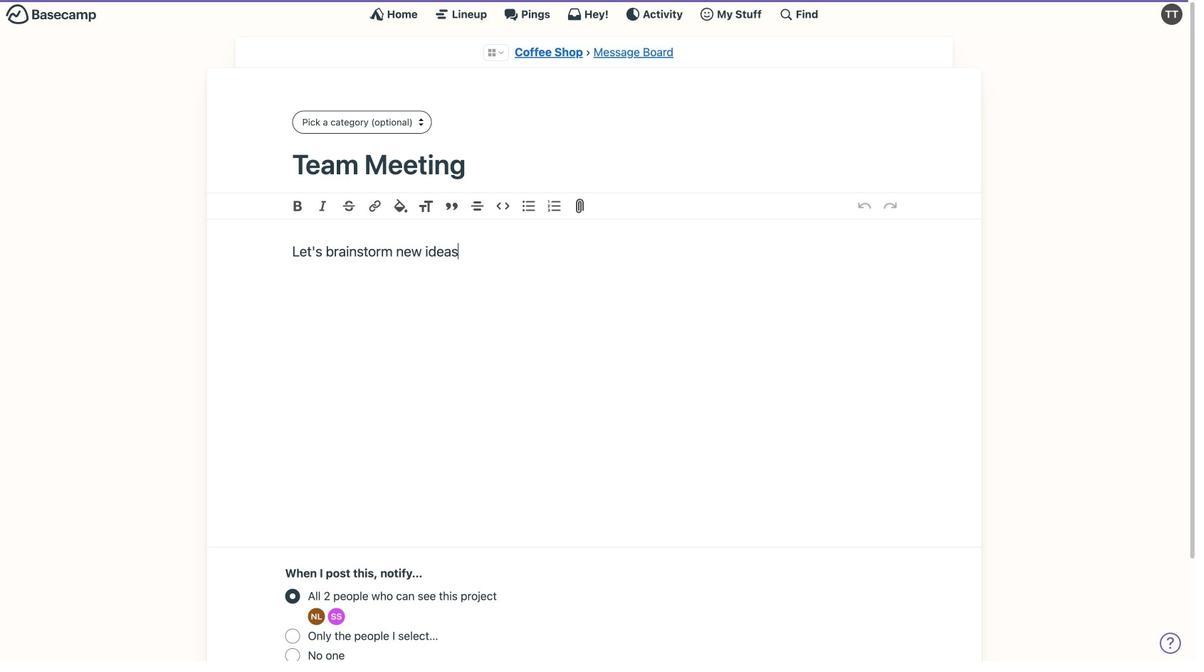 Task type: vqa. For each thing, say whether or not it's contained in the screenshot.
MAIN element
yes



Task type: describe. For each thing, give the bounding box(es) containing it.
natalie lubich image
[[308, 609, 325, 626]]

terry turtle image
[[1162, 4, 1183, 25]]

sarah silvers image
[[328, 609, 345, 626]]

Type a title… text field
[[292, 148, 896, 180]]

Write away… text field
[[250, 220, 939, 530]]



Task type: locate. For each thing, give the bounding box(es) containing it.
keyboard shortcut: ⌘ + / image
[[779, 7, 793, 21]]

switch accounts image
[[6, 4, 97, 26]]

main element
[[0, 0, 1189, 28]]



